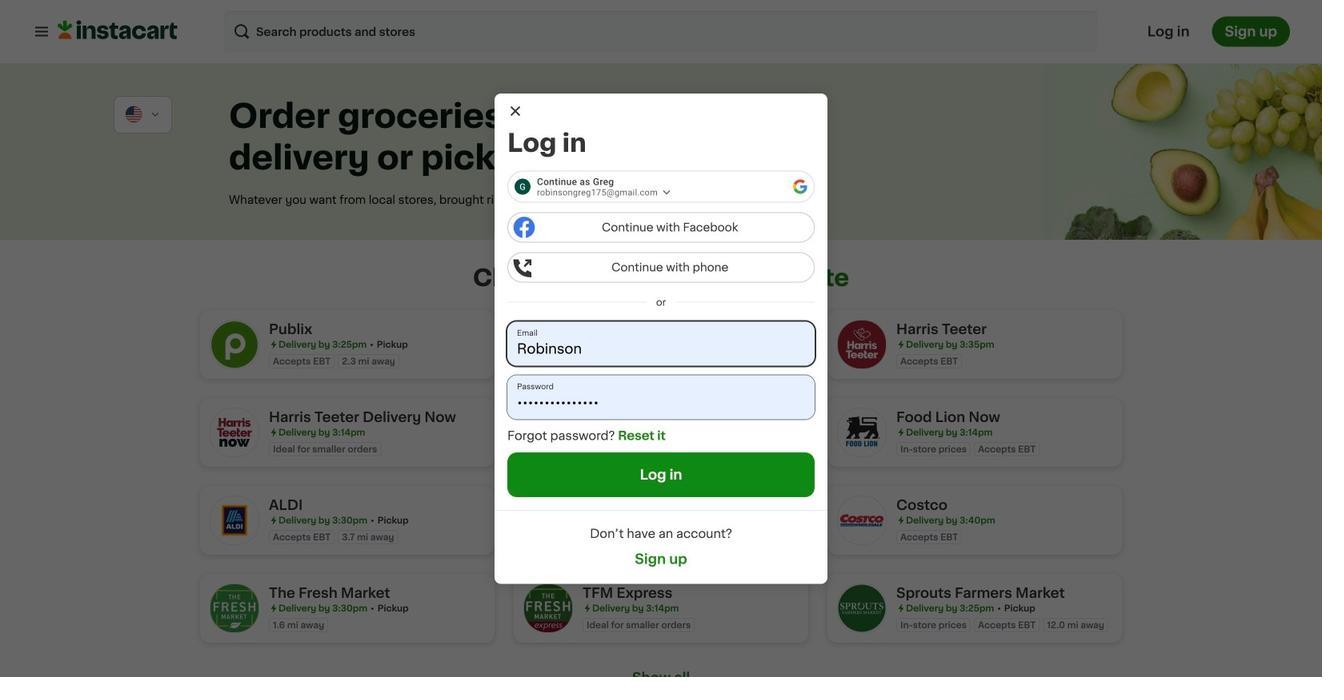 Task type: vqa. For each thing, say whether or not it's contained in the screenshot.
Gmo
no



Task type: describe. For each thing, give the bounding box(es) containing it.
quick picks by publix image
[[523, 320, 573, 370]]

harris teeter image
[[837, 320, 887, 370]]

aldi image
[[210, 496, 259, 546]]

food lion image
[[523, 408, 573, 458]]

food lion now image
[[837, 408, 887, 458]]

tfm express image
[[523, 584, 573, 634]]

costco image
[[837, 496, 887, 546]]

aldi express image
[[523, 496, 573, 546]]

publix image
[[210, 320, 259, 370]]

close modal image
[[507, 103, 523, 119]]

Password password field
[[507, 376, 815, 420]]

the fresh market image
[[210, 584, 259, 634]]

harris teeter delivery now image
[[210, 408, 259, 458]]



Task type: locate. For each thing, give the bounding box(es) containing it.
instacart home image
[[58, 20, 178, 40]]

open main menu image
[[32, 22, 51, 41]]

united states element
[[124, 105, 144, 125]]

sprouts farmers market image
[[837, 584, 887, 634]]

Email email field
[[507, 322, 815, 366]]



